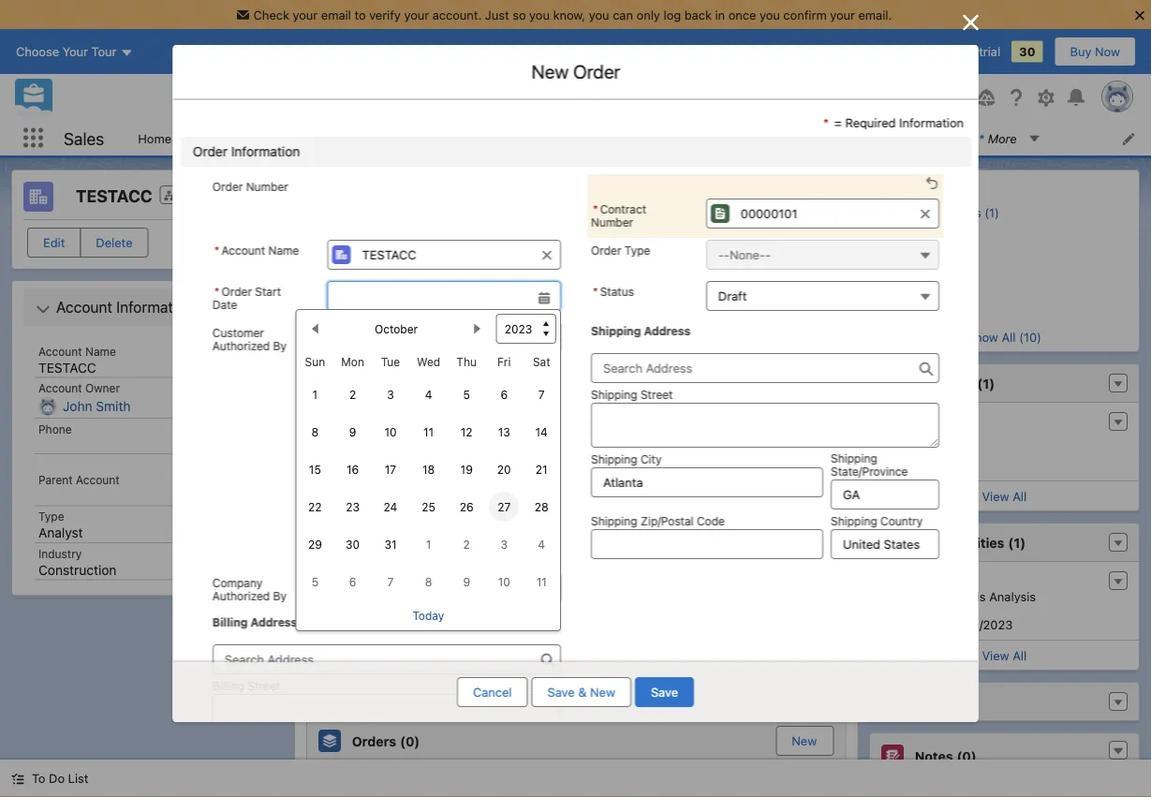 Task type: vqa. For each thing, say whether or not it's contained in the screenshot.


Task type: describe. For each thing, give the bounding box(es) containing it.
information for order information
[[231, 144, 300, 159]]

shipping for shipping state/province
[[831, 452, 877, 465]]

6 for right 6 button
[[501, 388, 508, 401]]

2 your from the left
[[404, 8, 429, 22]]

list
[[68, 771, 88, 785]]

cases (0) link
[[904, 306, 959, 321]]

title
[[730, 295, 757, 309]]

name button
[[385, 287, 498, 317]]

8 for the right 8 button
[[425, 575, 432, 588]]

forecasts
[[695, 131, 750, 145]]

close date cell
[[815, 451, 978, 482]]

notes (0)
[[915, 748, 977, 764]]

1/28/2024
[[359, 639, 417, 653]]

* contract number
[[591, 202, 646, 229]]

search...
[[396, 90, 446, 105]]

0 horizontal spatial 1 button
[[300, 379, 330, 409]]

accounts link
[[263, 121, 339, 156]]

20 button
[[489, 454, 519, 484]]

trial
[[979, 45, 1001, 59]]

item for contacts
[[326, 261, 349, 274]]

1 item • updated 2 minutes ago
[[318, 425, 484, 438]]

smith
[[96, 399, 131, 414]]

authorized for customer
[[212, 339, 270, 352]]

sat
[[533, 355, 550, 368]]

0 vertical spatial 30
[[1019, 45, 1036, 59]]

0 horizontal spatial phone
[[38, 422, 72, 436]]

needs inside opportunities grid
[[505, 489, 542, 503]]

city
[[640, 452, 661, 466]]

billing address
[[212, 615, 297, 629]]

add
[[664, 239, 686, 253]]

show
[[967, 330, 999, 344]]

0 vertical spatial group
[[895, 86, 934, 109]]

• for contacts
[[352, 261, 358, 274]]

sales tab panel
[[306, 215, 1025, 797]]

contact for the bottom test contact link
[[917, 414, 974, 428]]

0 vertical spatial 2 button
[[338, 379, 368, 409]]

buy now button
[[1054, 37, 1136, 67]]

show all (10)
[[967, 330, 1042, 344]]

view for contacts (1)
[[982, 489, 1009, 503]]

account right parent
[[76, 473, 120, 486]]

leave feedback
[[806, 45, 898, 59]]

all left (10)
[[1002, 330, 1016, 344]]

close date
[[823, 459, 888, 473]]

address for shipping address
[[644, 324, 690, 337]]

* for account name
[[214, 244, 219, 257]]

orders (0) link
[[904, 256, 963, 271]]

1 horizontal spatial 8 button
[[414, 567, 444, 597]]

10/31/2023 inside opportunities grid
[[823, 489, 886, 503]]

23 button
[[338, 492, 368, 522]]

order for order number
[[212, 180, 242, 193]]

stage cell
[[498, 451, 703, 482]]

1 new button from the top
[[776, 231, 834, 261]]

15 button
[[300, 454, 330, 484]]

all right 28 button
[[584, 517, 598, 531]]

all down test contact element
[[1013, 489, 1027, 503]]

shipping address
[[591, 324, 690, 337]]

accounts list item
[[263, 121, 363, 156]]

action image
[[835, 287, 882, 317]]

now
[[1095, 45, 1120, 59]]

sun
[[305, 355, 325, 368]]

order for order information
[[192, 144, 227, 159]]

orders (0)
[[352, 733, 419, 749]]

know,
[[553, 8, 586, 22]]

account for information
[[56, 298, 112, 316]]

view all for contracts (1)
[[553, 684, 598, 698]]

account information button
[[27, 292, 266, 322]]

12 button
[[452, 417, 482, 447]]

inverse image
[[960, 11, 982, 34]]

october
[[375, 322, 418, 335]]

draft for 1/28/2024 status: draft
[[359, 653, 388, 667]]

1 item • updated 5 minutes ago
[[318, 261, 484, 274]]

opportunity name stage
[[393, 459, 540, 473]]

billing for billing street
[[212, 679, 244, 692]]

new for 2nd new button from the top of the sales tab panel
[[792, 403, 818, 417]]

0 horizontal spatial 6 button
[[338, 567, 368, 597]]

calendar list item
[[586, 121, 683, 156]]

information for account information
[[116, 298, 194, 316]]

13 button
[[489, 417, 519, 447]]

list containing home
[[127, 121, 1151, 156]]

start
[[255, 285, 281, 298]]

16
[[347, 463, 359, 476]]

date inside * order start date
[[212, 298, 237, 311]]

opportunities list item
[[461, 121, 586, 156]]

amount
[[710, 459, 758, 473]]

view all link for opportunities (1)
[[870, 640, 1139, 670]]

date inside button
[[860, 459, 888, 473]]

31
[[384, 538, 397, 551]]

0 horizontal spatial 3
[[387, 388, 394, 401]]

home
[[138, 131, 171, 145]]

add to campaign button
[[648, 231, 777, 261]]

new for new order
[[531, 60, 568, 82]]

email: phone:
[[881, 444, 921, 472]]

reports
[[888, 131, 932, 145]]

order up search... button
[[573, 60, 620, 82]]

2 vertical spatial 5
[[312, 575, 319, 588]]

calendar link
[[586, 121, 659, 156]]

ago for opportunities (1)
[[465, 425, 484, 438]]

9 for 9 button to the left
[[349, 425, 356, 438]]

22 button
[[300, 492, 330, 522]]

account for owner
[[38, 382, 82, 395]]

• for opportunities
[[352, 425, 358, 438]]

shipping for shipping address
[[591, 324, 641, 337]]

19
[[461, 463, 473, 476]]

contracts (1) link
[[904, 230, 978, 245]]

close date button
[[815, 451, 978, 481]]

2 inside sales tab panel
[[410, 425, 416, 438]]

1 horizontal spatial 10
[[498, 575, 510, 588]]

23
[[346, 500, 360, 513]]

customer authorized by
[[212, 326, 286, 352]]

0 vertical spatial information
[[899, 115, 964, 129]]

billing for billing address
[[212, 615, 247, 629]]

search... button
[[359, 83, 734, 112]]

add to campaign
[[664, 239, 761, 253]]

1 vertical spatial 5
[[463, 388, 470, 401]]

* for contract number
[[593, 202, 598, 215]]

1 vertical spatial 7 button
[[376, 567, 406, 597]]

0 vertical spatial 3 button
[[376, 379, 406, 409]]

text default image for account information
[[36, 302, 51, 317]]

0 vertical spatial 11
[[423, 425, 434, 438]]

by for customer authorized by
[[273, 339, 286, 352]]

contacts image for contacts (1)
[[881, 180, 894, 193]]

row number image for opportunities (1)
[[307, 451, 355, 481]]

1 horizontal spatial 11
[[536, 575, 547, 588]]

2023-10-27 cell
[[485, 488, 523, 526]]

12
[[461, 425, 473, 438]]

reports list item
[[876, 121, 967, 156]]

opportunities for opportunities icon related to opportunities 'status'
[[352, 399, 441, 414]]

test contact link inside 'contacts' grid
[[395, 325, 485, 340]]

account information
[[56, 298, 194, 316]]

contacts (1) for contacts image
[[915, 375, 995, 391]]

cell up 'october' alert
[[355, 287, 385, 319]]

contracts (1)
[[352, 567, 437, 582]]

show all (10) link
[[967, 330, 1042, 344]]

order type --none--
[[591, 244, 771, 262]]

(0) up notes (0)
[[958, 694, 978, 709]]

leave
[[806, 45, 839, 59]]

text default image for to do list
[[11, 772, 24, 786]]

opportunities inside list item
[[472, 131, 550, 145]]

opportunities image
[[881, 205, 894, 218]]

view all link for contracts (1)
[[307, 675, 845, 705]]

1 vertical spatial type
[[38, 510, 64, 523]]

2 - from the left
[[724, 248, 729, 262]]

1 vertical spatial 3 button
[[489, 529, 519, 559]]

account up * order start date
[[221, 244, 265, 257]]

partners (0) link
[[904, 281, 972, 296]]

order inside * order start date
[[221, 285, 251, 298]]

amount button
[[703, 451, 815, 481]]

country
[[880, 514, 923, 527]]

cell up 23 button
[[355, 451, 385, 482]]

1 vertical spatial 4 button
[[527, 529, 557, 559]]

service
[[656, 188, 706, 206]]

new order
[[531, 60, 620, 82]]

0 horizontal spatial 11 button
[[414, 417, 444, 447]]

minutes for contacts (1)
[[420, 261, 462, 274]]

1 horizontal spatial 7 button
[[527, 379, 557, 409]]

phone:
[[881, 458, 921, 472]]

&
[[578, 685, 587, 699]]

0 vertical spatial 4 button
[[414, 379, 444, 409]]

check your email to verify your account. just so you know, you can only log back in once you confirm your email.
[[254, 8, 892, 22]]

21 button
[[527, 454, 557, 484]]

15
[[309, 463, 321, 476]]

save button
[[635, 677, 694, 707]]

0 horizontal spatial 9 button
[[338, 417, 368, 447]]

1 - from the left
[[718, 248, 724, 262]]

search address text field for shipping address
[[591, 353, 939, 383]]

service link
[[656, 178, 706, 215]]

by for company authorized by
[[273, 589, 286, 602]]

view all down stage cell
[[553, 517, 598, 531]]

0 vertical spatial to
[[355, 8, 366, 22]]

view right the sat
[[553, 353, 581, 367]]

0 horizontal spatial 8 button
[[300, 417, 330, 447]]

all left save button
[[584, 684, 598, 698]]

name cell
[[385, 287, 498, 319]]

opp1
[[395, 489, 425, 503]]

street for billing street
[[247, 679, 280, 692]]

1 horizontal spatial 9 button
[[452, 567, 482, 597]]

to inside add to campaign button
[[690, 239, 701, 253]]

just
[[485, 8, 509, 22]]

owner
[[85, 382, 120, 395]]

3 you from the left
[[760, 8, 780, 22]]

none-
[[729, 248, 765, 262]]

3 new button from the top
[[776, 727, 832, 755]]

marketing
[[554, 188, 622, 206]]

1 horizontal spatial in
[[966, 45, 976, 59]]

1 horizontal spatial 11 button
[[527, 567, 557, 597]]

0 horizontal spatial 10 button
[[376, 417, 406, 447]]

all down 'contacts' grid at top
[[584, 353, 598, 367]]

0 vertical spatial testacc
[[76, 186, 152, 206]]

0 horizontal spatial 5 button
[[300, 567, 330, 597]]

search address text field for billing address
[[212, 645, 561, 674]]

1 vertical spatial testacc
[[38, 360, 96, 375]]

dashboards list item
[[761, 121, 876, 156]]

tab list containing marketing
[[306, 178, 846, 215]]

john smith
[[63, 399, 131, 414]]

0 horizontal spatial 10
[[384, 425, 397, 438]]

1 vertical spatial test contact link
[[883, 414, 974, 429]]

7 for bottom 7 button
[[387, 575, 394, 588]]

opp1 element
[[870, 570, 1139, 633]]

1 horizontal spatial 6 button
[[489, 379, 519, 409]]

contacts grid
[[307, 287, 882, 346]]

1 horizontal spatial 2 button
[[452, 529, 482, 559]]

16 button
[[338, 454, 368, 484]]

save & new button
[[532, 677, 631, 707]]

orders image
[[318, 730, 340, 752]]

14
[[535, 425, 548, 438]]

verify
[[369, 8, 401, 22]]

log
[[664, 8, 681, 22]]

contracts
[[352, 567, 416, 582]]

leads
[[194, 131, 228, 145]]

contacts for contacts status
[[352, 235, 410, 250]]

0 vertical spatial number
[[246, 180, 288, 193]]

2 for rightmost 2 button
[[463, 538, 470, 551]]

analysis inside opportunities grid
[[545, 489, 592, 503]]

email.
[[859, 8, 892, 22]]

email:
[[881, 444, 915, 458]]

view all for opportunities (1)
[[982, 648, 1027, 662]]

(0) for notes (0)
[[957, 748, 977, 764]]

forecasts link
[[683, 121, 761, 156]]

contact for test contact link in the 'contacts' grid
[[428, 325, 485, 339]]

shipping for shipping country
[[831, 514, 877, 527]]



Task type: locate. For each thing, give the bounding box(es) containing it.
1 vertical spatial 5 button
[[300, 567, 330, 597]]

contacts (1) inside sales tab panel
[[352, 235, 431, 250]]

0 vertical spatial authorized
[[212, 339, 270, 352]]

type inside order type --none--
[[624, 244, 650, 257]]

tab list
[[306, 178, 846, 215]]

3 your from the left
[[830, 8, 855, 22]]

shipping street
[[591, 388, 673, 401]]

* inside * order start date
[[214, 285, 219, 298]]

0 vertical spatial contact
[[428, 325, 485, 339]]

opportunities
[[472, 131, 550, 145], [352, 399, 441, 414], [915, 535, 1005, 550]]

contact inside grid
[[428, 325, 485, 339]]

account image
[[23, 182, 53, 212]]

row number image down opportunities 'status'
[[307, 451, 355, 481]]

contacts inside "link"
[[374, 131, 426, 145]]

back
[[685, 8, 712, 22]]

2 item from the top
[[326, 425, 349, 438]]

contacts status
[[318, 261, 361, 274]]

9 button up 16 button
[[338, 417, 368, 447]]

group
[[895, 86, 934, 109], [212, 281, 561, 631]]

8 up 15 in the bottom left of the page
[[311, 425, 319, 438]]

1 horizontal spatial draft
[[718, 289, 747, 303]]

(1) up 12 button on the bottom left of the page
[[445, 399, 462, 414]]

draft for * status draft
[[718, 289, 747, 303]]

opportunities image for opportunities 'status'
[[318, 395, 340, 418]]

0 vertical spatial contacts (1)
[[352, 235, 431, 250]]

25 button
[[414, 492, 444, 522]]

1 horizontal spatial test contact link
[[883, 414, 974, 429]]

updated for opportunities
[[361, 425, 406, 438]]

1 billing from the top
[[212, 615, 247, 629]]

ago for contacts (1)
[[465, 261, 484, 274]]

save for save
[[651, 685, 678, 699]]

to
[[32, 771, 45, 785]]

1 horizontal spatial street
[[640, 388, 673, 401]]

1 vertical spatial row number cell
[[307, 451, 355, 482]]

account owner
[[38, 382, 120, 395]]

test for test contact link in the 'contacts' grid
[[395, 325, 425, 339]]

30 button
[[338, 529, 368, 559]]

order inside order type --none--
[[591, 244, 621, 257]]

type left add
[[624, 244, 650, 257]]

email cell
[[610, 287, 722, 319]]

7 for right 7 button
[[538, 388, 545, 401]]

view all
[[553, 353, 598, 367], [982, 489, 1027, 503], [553, 517, 598, 531], [982, 648, 1027, 662], [553, 684, 598, 698]]

1 your from the left
[[293, 8, 318, 22]]

31 button
[[376, 529, 406, 559]]

Shipping Street text field
[[591, 403, 939, 448]]

street for shipping street
[[640, 388, 673, 401]]

to
[[355, 8, 366, 22], [690, 239, 701, 253]]

1 • from the top
[[352, 261, 358, 274]]

0 vertical spatial opportunities
[[472, 131, 550, 145]]

row number image down contacts status
[[307, 287, 355, 317]]

1 button down 25 button
[[414, 529, 444, 559]]

1 horizontal spatial search address text field
[[591, 353, 939, 383]]

test contact link up email:
[[883, 414, 974, 429]]

Shipping City text field
[[591, 467, 823, 497]]

opportunities (1) inside sales tab panel
[[352, 399, 462, 414]]

*
[[823, 115, 829, 129], [593, 202, 598, 215], [214, 244, 219, 257], [214, 285, 219, 298], [593, 285, 598, 298]]

10/31/2023 up "(0)" link
[[950, 617, 1013, 631]]

contacts (1) down show
[[915, 375, 995, 391]]

0 vertical spatial test contact
[[395, 325, 485, 339]]

amount cell
[[703, 451, 815, 482]]

2 horizontal spatial 5
[[463, 388, 470, 401]]

home link
[[127, 121, 183, 156]]

5 inside sales tab panel
[[410, 261, 416, 274]]

None text field
[[327, 281, 561, 311]]

(1) for opp1 'element'
[[1008, 535, 1026, 550]]

0 horizontal spatial address
[[250, 615, 297, 629]]

leads list item
[[183, 121, 263, 156]]

shipping for shipping zip/postal code
[[591, 514, 637, 527]]

2 vertical spatial opportunities
[[915, 535, 1005, 550]]

* for order start date
[[214, 285, 219, 298]]

1 horizontal spatial 7
[[538, 388, 545, 401]]

0 vertical spatial minutes
[[420, 261, 462, 274]]

opportunities for opportunities icon associated with opp1 'element'
[[915, 535, 1005, 550]]

2 horizontal spatial you
[[760, 8, 780, 22]]

list
[[127, 121, 1151, 156]]

item for opportunities
[[326, 425, 349, 438]]

2 new button from the top
[[776, 395, 834, 425]]

new for 1st new button
[[792, 239, 818, 253]]

contacts image
[[881, 180, 894, 193], [318, 231, 340, 254]]

(1) for contacts status
[[414, 235, 431, 250]]

2 up the opportunity
[[410, 425, 416, 438]]

test for the bottom test contact link
[[883, 414, 913, 428]]

phone cell
[[498, 287, 610, 319]]

company authorized by
[[212, 576, 286, 602]]

opportunities grid
[[307, 451, 1025, 510]]

draft down 10/29/2023 on the bottom left
[[359, 653, 388, 667]]

10/31/2023 inside opp1 'element'
[[950, 617, 1013, 631]]

account for name
[[38, 345, 82, 358]]

Shipping State/Province text field
[[831, 480, 939, 510]]

(0) right orders
[[400, 733, 419, 749]]

test contact element
[[870, 410, 1139, 474]]

information inside 'dropdown button'
[[116, 298, 194, 316]]

29
[[308, 538, 322, 551]]

account.
[[433, 8, 482, 22]]

authorized for company
[[212, 589, 270, 602]]

row number image
[[307, 287, 355, 317], [307, 451, 355, 481]]

30 down 23 button
[[346, 538, 360, 551]]

confirm
[[783, 8, 827, 22]]

1 vertical spatial analysis
[[989, 589, 1036, 603]]

* order start date
[[212, 285, 281, 311]]

0 vertical spatial phone
[[505, 295, 543, 309]]

10
[[384, 425, 397, 438], [498, 575, 510, 588]]

* inside * contract number
[[593, 202, 598, 215]]

1 vertical spatial 10 button
[[489, 567, 519, 597]]

20
[[497, 463, 511, 476]]

ago up name button
[[465, 261, 484, 274]]

7 down 31 button
[[387, 575, 394, 588]]

0 vertical spatial 9 button
[[338, 417, 368, 447]]

analysis
[[545, 489, 592, 503], [989, 589, 1036, 603]]

draft inside * status draft
[[718, 289, 747, 303]]

row number image for contacts (1)
[[307, 287, 355, 317]]

11 up the opportunity
[[423, 425, 434, 438]]

row number cell for contacts (1)
[[307, 287, 355, 319]]

1 vertical spatial contact
[[917, 414, 974, 428]]

1 save from the left
[[548, 685, 575, 699]]

0 vertical spatial needs analysis
[[505, 489, 592, 503]]

draft inside "1/28/2024 status: draft"
[[359, 653, 388, 667]]

row number image inside opportunities grid
[[307, 451, 355, 481]]

(1) for test contact element
[[977, 375, 995, 391]]

minutes up name button
[[420, 261, 462, 274]]

needs analysis inside opp1 'element'
[[950, 589, 1036, 603]]

8 for 8 button to the left
[[311, 425, 319, 438]]

action cell
[[835, 287, 882, 319]]

sales
[[64, 128, 104, 148]]

leads link
[[183, 121, 239, 156]]

8 button up today button
[[414, 567, 444, 597]]

shipping for shipping street
[[591, 388, 637, 401]]

opportunities (1) for opportunities icon associated with opp1 'element'
[[915, 535, 1026, 550]]

2 billing from the top
[[212, 679, 244, 692]]

28
[[535, 500, 549, 513]]

needs analysis inside opportunities grid
[[505, 489, 592, 503]]

cell down email button
[[610, 319, 722, 345]]

2 by from the top
[[273, 589, 286, 602]]

1 horizontal spatial 5 button
[[452, 379, 482, 409]]

2 row number cell from the top
[[307, 451, 355, 482]]

mon
[[341, 355, 364, 368]]

cell down phone button
[[498, 319, 610, 345]]

0 vertical spatial 4
[[425, 388, 432, 401]]

search address text field up shipping street text field
[[591, 353, 939, 383]]

(1) up today
[[419, 567, 437, 582]]

contracts image for contracts
[[318, 563, 340, 585]]

view all down test contact element
[[982, 489, 1027, 503]]

0 vertical spatial 10 button
[[376, 417, 406, 447]]

0 vertical spatial 5 button
[[452, 379, 482, 409]]

opportunities image down country
[[881, 531, 904, 554]]

test contact for test contact link in the 'contacts' grid
[[395, 325, 485, 339]]

9 up 16 button
[[349, 425, 356, 438]]

updated for contacts
[[361, 261, 406, 274]]

view all right the sat
[[553, 353, 598, 367]]

00000101 text field
[[706, 199, 939, 229]]

shipping for shipping city
[[591, 452, 637, 466]]

Shipping Zip/Postal Code text field
[[591, 529, 823, 559]]

view for contracts (1)
[[553, 684, 581, 698]]

7 button down the sat
[[527, 379, 557, 409]]

address for billing address
[[250, 615, 297, 629]]

1 vertical spatial text default image
[[11, 772, 24, 786]]

4 button down wed
[[414, 379, 444, 409]]

0 vertical spatial test
[[395, 325, 425, 339]]

address down email cell
[[644, 324, 690, 337]]

24 button
[[376, 492, 406, 522]]

3 button down tue at the left top
[[376, 379, 406, 409]]

1 row number image from the top
[[307, 287, 355, 317]]

test contact inside 'contacts' grid
[[395, 325, 485, 339]]

0 horizontal spatial information
[[116, 298, 194, 316]]

save for save & new
[[548, 685, 575, 699]]

(1) up opp1 'element'
[[1008, 535, 1026, 550]]

10/31/2023 down state/province
[[823, 489, 886, 503]]

0 vertical spatial 7
[[538, 388, 545, 401]]

1 vertical spatial contacts image
[[318, 231, 340, 254]]

1 vertical spatial 6
[[349, 575, 356, 588]]

needs inside opp1 'element'
[[950, 589, 986, 603]]

1 vertical spatial needs
[[950, 589, 986, 603]]

title cell
[[722, 287, 835, 319]]

john
[[63, 399, 92, 414]]

18 button
[[414, 454, 444, 484]]

7
[[538, 388, 545, 401], [387, 575, 394, 588]]

1 horizontal spatial test contact
[[883, 414, 974, 428]]

8 button up 15 in the bottom left of the page
[[300, 417, 330, 447]]

1 vertical spatial to
[[690, 239, 701, 253]]

•
[[352, 261, 358, 274], [352, 425, 358, 438]]

opportunities status
[[318, 425, 361, 438]]

billing down the billing address
[[212, 679, 244, 692]]

left
[[944, 45, 962, 59]]

account up "account owner"
[[38, 345, 82, 358]]

2 for topmost 2 button
[[349, 388, 356, 401]]

0 horizontal spatial number
[[246, 180, 288, 193]]

opportunities (1) for opportunities icon related to opportunities 'status'
[[352, 399, 462, 414]]

contracts image up orders icon
[[881, 231, 894, 244]]

2 • from the top
[[352, 425, 358, 438]]

street
[[640, 388, 673, 401], [247, 679, 280, 692]]

row number cell down opportunities 'status'
[[307, 451, 355, 482]]

2 save from the left
[[651, 685, 678, 699]]

0 horizontal spatial 7 button
[[376, 567, 406, 597]]

address
[[644, 324, 690, 337], [250, 615, 297, 629]]

Status, Draft button
[[706, 281, 939, 311]]

contact up thu
[[428, 325, 485, 339]]

authorized inside customer authorized by
[[212, 339, 270, 352]]

0 vertical spatial 3
[[387, 388, 394, 401]]

(0) inside sales tab panel
[[400, 733, 419, 749]]

updated up october
[[361, 261, 406, 274]]

construction
[[38, 562, 117, 578]]

by right customer
[[273, 339, 286, 352]]

contracts image
[[881, 231, 894, 244], [318, 563, 340, 585]]

0 horizontal spatial 5
[[312, 575, 319, 588]]

1 you from the left
[[529, 8, 550, 22]]

street down the billing address
[[247, 679, 280, 692]]

1 vertical spatial needs analysis
[[950, 589, 1036, 603]]

2 down mon
[[349, 388, 356, 401]]

order information
[[192, 144, 300, 159]]

2 authorized from the top
[[212, 589, 270, 602]]

1 vertical spatial ago
[[465, 425, 484, 438]]

* left =
[[823, 115, 829, 129]]

1 minutes from the top
[[420, 261, 462, 274]]

7 button down 31 button
[[376, 567, 406, 597]]

27
[[498, 500, 511, 513]]

4 for the bottommost 4 button
[[538, 538, 545, 551]]

19 button
[[452, 454, 482, 484]]

save
[[548, 685, 575, 699], [651, 685, 678, 699]]

view all link
[[307, 345, 845, 375], [870, 481, 1139, 511], [307, 509, 845, 539], [870, 640, 1139, 670], [307, 675, 845, 705]]

1 item from the top
[[326, 261, 349, 274]]

11 down 28
[[536, 575, 547, 588]]

opportunities (1) up opp1 'element'
[[915, 535, 1026, 550]]

1 vertical spatial date
[[860, 459, 888, 473]]

0 vertical spatial search address text field
[[591, 353, 939, 383]]

(0) right notes
[[957, 748, 977, 764]]

minutes for opportunities (1)
[[419, 425, 461, 438]]

cell down amount button
[[703, 482, 815, 509]]

0 horizontal spatial contacts image
[[318, 231, 340, 254]]

number down marketing
[[591, 215, 633, 229]]

opportunities (1) up 1 item • updated 2 minutes ago
[[352, 399, 462, 414]]

0 horizontal spatial group
[[212, 281, 561, 631]]

orders image
[[881, 256, 894, 269]]

* for = required information
[[823, 115, 829, 129]]

contacts image
[[881, 372, 904, 394]]

view
[[553, 353, 581, 367], [982, 489, 1009, 503], [553, 517, 581, 531], [982, 648, 1009, 662], [553, 684, 581, 698]]

1 vertical spatial contacts
[[352, 235, 410, 250]]

cell
[[355, 287, 385, 319], [498, 319, 610, 345], [610, 319, 722, 345], [355, 451, 385, 482], [703, 482, 815, 509]]

0 vertical spatial 6
[[501, 388, 508, 401]]

14 button
[[527, 417, 557, 447]]

october alert
[[375, 322, 418, 335]]

row number cell for opportunities (1)
[[307, 451, 355, 482]]

0 horizontal spatial 7
[[387, 575, 394, 588]]

in right 'left'
[[966, 45, 976, 59]]

1 horizontal spatial 10 button
[[489, 567, 519, 597]]

6 button down '30' "button"
[[338, 567, 368, 597]]

shipping city
[[591, 452, 661, 466]]

view down 21 "button"
[[553, 517, 581, 531]]

contacts list item
[[363, 121, 461, 156]]

check
[[254, 8, 289, 22]]

close
[[823, 459, 857, 473]]

9 button right contracts (1)
[[452, 567, 482, 597]]

order down order information
[[212, 180, 242, 193]]

1 vertical spatial group
[[212, 281, 561, 631]]

contacts up 1 item • updated 5 minutes ago
[[352, 235, 410, 250]]

2 minutes from the top
[[419, 425, 461, 438]]

by inside company authorized by
[[273, 589, 286, 602]]

your
[[293, 8, 318, 22], [404, 8, 429, 22], [830, 8, 855, 22]]

test up email:
[[883, 414, 913, 428]]

Order Type button
[[706, 240, 939, 270]]

street up city
[[640, 388, 673, 401]]

all down opp1 'element'
[[1013, 648, 1027, 662]]

view all link for contacts (1)
[[870, 481, 1139, 511]]

test contact link down "name" cell
[[395, 325, 485, 340]]

test contact for the bottom test contact link
[[883, 414, 974, 428]]

(1) for opportunities 'status'
[[445, 399, 462, 414]]

0 vertical spatial new button
[[776, 231, 834, 261]]

1 horizontal spatial needs analysis
[[950, 589, 1036, 603]]

0 vertical spatial analysis
[[545, 489, 592, 503]]

1 horizontal spatial 3
[[501, 538, 508, 551]]

5 up name button
[[410, 261, 416, 274]]

Shipping Country text field
[[831, 529, 939, 559]]

10 up 17 button
[[384, 425, 397, 438]]

draft down none-
[[718, 289, 747, 303]]

1 vertical spatial updated
[[361, 425, 406, 438]]

text default image up account name
[[36, 302, 51, 317]]

text default image left to
[[11, 772, 24, 786]]

you left can
[[589, 8, 609, 22]]

5
[[410, 261, 416, 274], [463, 388, 470, 401], [312, 575, 319, 588]]

you right once
[[760, 8, 780, 22]]

group containing order start date
[[212, 281, 561, 631]]

to do list
[[32, 771, 88, 785]]

0 horizontal spatial in
[[715, 8, 725, 22]]

name inside button
[[393, 295, 428, 309]]

contract
[[600, 202, 646, 215]]

1 horizontal spatial 30
[[1019, 45, 1036, 59]]

(0)
[[958, 694, 978, 709], [400, 733, 419, 749], [957, 748, 977, 764]]

text default image inside account information 'dropdown button'
[[36, 302, 51, 317]]

1 by from the top
[[273, 339, 286, 352]]

1 vertical spatial contacts (1)
[[915, 375, 995, 391]]

email button
[[610, 287, 722, 317]]

7 down the sat
[[538, 388, 545, 401]]

contracts image for contracts (1)
[[881, 231, 894, 244]]

0 horizontal spatial contact
[[428, 325, 485, 339]]

orders (0)
[[904, 256, 963, 270]]

2 down 26
[[463, 538, 470, 551]]

opportunities (1) link
[[904, 205, 1000, 220]]

cancel button
[[457, 677, 528, 707]]

1 vertical spatial test
[[883, 414, 913, 428]]

2 vertical spatial new button
[[776, 727, 832, 755]]

10 button down 27
[[489, 567, 519, 597]]

2 you from the left
[[589, 8, 609, 22]]

2 horizontal spatial 2
[[463, 538, 470, 551]]

4 down wed
[[425, 388, 432, 401]]

* up * order start date
[[214, 244, 219, 257]]

1 vertical spatial 11 button
[[527, 567, 557, 597]]

17 button
[[376, 454, 406, 484]]

wed
[[417, 355, 440, 368]]

by up the billing address
[[273, 589, 286, 602]]

account inside 'dropdown button'
[[56, 298, 112, 316]]

30 inside "button"
[[346, 538, 360, 551]]

1 horizontal spatial 8
[[425, 575, 432, 588]]

1 updated from the top
[[361, 261, 406, 274]]

opportunities inside sales tab panel
[[352, 399, 441, 414]]

0 horizontal spatial 11
[[423, 425, 434, 438]]

updated up 17
[[361, 425, 406, 438]]

needs
[[505, 489, 542, 503], [950, 589, 986, 603]]

1 horizontal spatial 2
[[410, 425, 416, 438]]

1 vertical spatial authorized
[[212, 589, 270, 602]]

* left status
[[593, 285, 598, 298]]

minutes up opportunity name button
[[419, 425, 461, 438]]

0 vertical spatial opportunities (1)
[[352, 399, 462, 414]]

by inside customer authorized by
[[273, 339, 286, 352]]

john smith link
[[63, 399, 131, 415]]

TESTACC text field
[[327, 240, 561, 270]]

phone inside button
[[505, 295, 543, 309]]

order for order type --none--
[[591, 244, 621, 257]]

0 horizontal spatial save
[[548, 685, 575, 699]]

5 button down 29 button
[[300, 567, 330, 597]]

1 row number cell from the top
[[307, 287, 355, 319]]

contacts image up opportunities image
[[881, 180, 894, 193]]

in right back
[[715, 8, 725, 22]]

text default image
[[36, 302, 51, 317], [11, 772, 24, 786]]

9 for the rightmost 9 button
[[463, 575, 470, 588]]

3 down tue at the left top
[[387, 388, 394, 401]]

contacts (1) link
[[904, 180, 973, 195]]

testacc down account name
[[38, 360, 96, 375]]

contacts for test contact element
[[915, 375, 974, 391]]

contracts image inside sales tab panel
[[318, 563, 340, 585]]

contacts inside sales tab panel
[[352, 235, 410, 250]]

6 for the left 6 button
[[349, 575, 356, 588]]

phone button
[[498, 287, 610, 317]]

opportunities image
[[318, 395, 340, 418], [881, 531, 904, 554]]

view down opp1 'element'
[[982, 648, 1009, 662]]

test contact link
[[395, 325, 485, 340], [883, 414, 974, 429]]

view all down opp1 'element'
[[982, 648, 1027, 662]]

2 updated from the top
[[361, 425, 406, 438]]

name inside opportunities grid
[[469, 459, 504, 473]]

6 button
[[489, 379, 519, 409], [338, 567, 368, 597]]

test inside 'contacts' grid
[[395, 325, 425, 339]]

new button
[[776, 231, 834, 261], [776, 395, 834, 425], [776, 727, 832, 755]]

buy
[[1070, 45, 1092, 59]]

item
[[326, 261, 349, 274], [326, 425, 349, 438]]

0 horizontal spatial contacts (1)
[[352, 235, 431, 250]]

contact up email: phone:
[[917, 414, 974, 428]]

opportunities image for opp1 'element'
[[881, 531, 904, 554]]

1 horizontal spatial date
[[860, 459, 888, 473]]

29 button
[[300, 529, 330, 559]]

0 vertical spatial in
[[715, 8, 725, 22]]

1 horizontal spatial 6
[[501, 388, 508, 401]]

edit button
[[27, 228, 81, 258]]

* up customer
[[214, 285, 219, 298]]

authorized inside company authorized by
[[212, 589, 270, 602]]

1 vertical spatial 9 button
[[452, 567, 482, 597]]

ago left 13 button
[[465, 425, 484, 438]]

shipping inside the shipping state/province
[[831, 452, 877, 465]]

code
[[697, 514, 725, 527]]

status
[[600, 285, 634, 298]]

billing
[[212, 615, 247, 629], [212, 679, 244, 692]]

0 vertical spatial type
[[624, 244, 650, 257]]

phone down john
[[38, 422, 72, 436]]

do
[[49, 771, 65, 785]]

3 - from the left
[[765, 248, 771, 262]]

30
[[1019, 45, 1036, 59], [346, 538, 360, 551]]

row number cell
[[307, 287, 355, 319], [307, 451, 355, 482]]

0 horizontal spatial street
[[247, 679, 280, 692]]

text default image
[[1112, 745, 1125, 758]]

1 horizontal spatial contacts (1)
[[915, 375, 995, 391]]

1 vertical spatial test contact
[[883, 414, 974, 428]]

10/31/2023
[[823, 489, 886, 503], [950, 617, 1013, 631]]

can
[[613, 8, 633, 22]]

to right email
[[355, 8, 366, 22]]

october grid
[[296, 348, 560, 600]]

shipping state/province
[[831, 452, 908, 478]]

1 vertical spatial draft
[[359, 653, 388, 667]]

* inside * status draft
[[593, 285, 598, 298]]

Search Address text field
[[591, 353, 939, 383], [212, 645, 561, 674]]

3 down 27
[[501, 538, 508, 551]]

1 horizontal spatial 1 button
[[414, 529, 444, 559]]

notes
[[915, 748, 953, 764]]

view for opportunities (1)
[[982, 648, 1009, 662]]

contacts (1)
[[352, 235, 431, 250], [915, 375, 995, 391]]

contacts (1) for contacts icon corresponding to contacts
[[352, 235, 431, 250]]

view all for contacts (1)
[[982, 489, 1027, 503]]

2 row number image from the top
[[307, 451, 355, 481]]

0 vertical spatial date
[[212, 298, 237, 311]]

analysis inside opp1 'element'
[[989, 589, 1036, 603]]

text default image inside to do list button
[[11, 772, 24, 786]]

to do list button
[[0, 760, 100, 797]]

account name
[[38, 345, 116, 358]]

number inside * contract number
[[591, 215, 633, 229]]

information down delete button
[[116, 298, 194, 316]]

9 button
[[338, 417, 368, 447], [452, 567, 482, 597]]

order up order number
[[192, 144, 227, 159]]

1 horizontal spatial number
[[591, 215, 633, 229]]

contacts image for contacts
[[318, 231, 340, 254]]

1 horizontal spatial address
[[644, 324, 690, 337]]

cases image
[[881, 306, 894, 320]]

you right "so"
[[529, 8, 550, 22]]

1 vertical spatial address
[[250, 615, 297, 629]]

today button
[[412, 600, 445, 630]]

cancel
[[473, 685, 512, 699]]

0 vertical spatial 2
[[349, 388, 356, 401]]

(0) for orders (0)
[[400, 733, 419, 749]]

1 authorized from the top
[[212, 339, 270, 352]]

information up reports
[[899, 115, 964, 129]]

opportunity name cell
[[385, 451, 504, 482]]

contacts link
[[363, 121, 437, 156]]

0 horizontal spatial 2 button
[[338, 379, 368, 409]]

1 vertical spatial 8 button
[[414, 567, 444, 597]]

4 button down 28 button
[[527, 529, 557, 559]]

0 vertical spatial item
[[326, 261, 349, 274]]

4 for 4 button to the top
[[425, 388, 432, 401]]

opportunities down country
[[915, 535, 1005, 550]]

1 vertical spatial 1 button
[[414, 529, 444, 559]]

6
[[501, 388, 508, 401], [349, 575, 356, 588]]

Billing Street text field
[[212, 694, 561, 739]]



